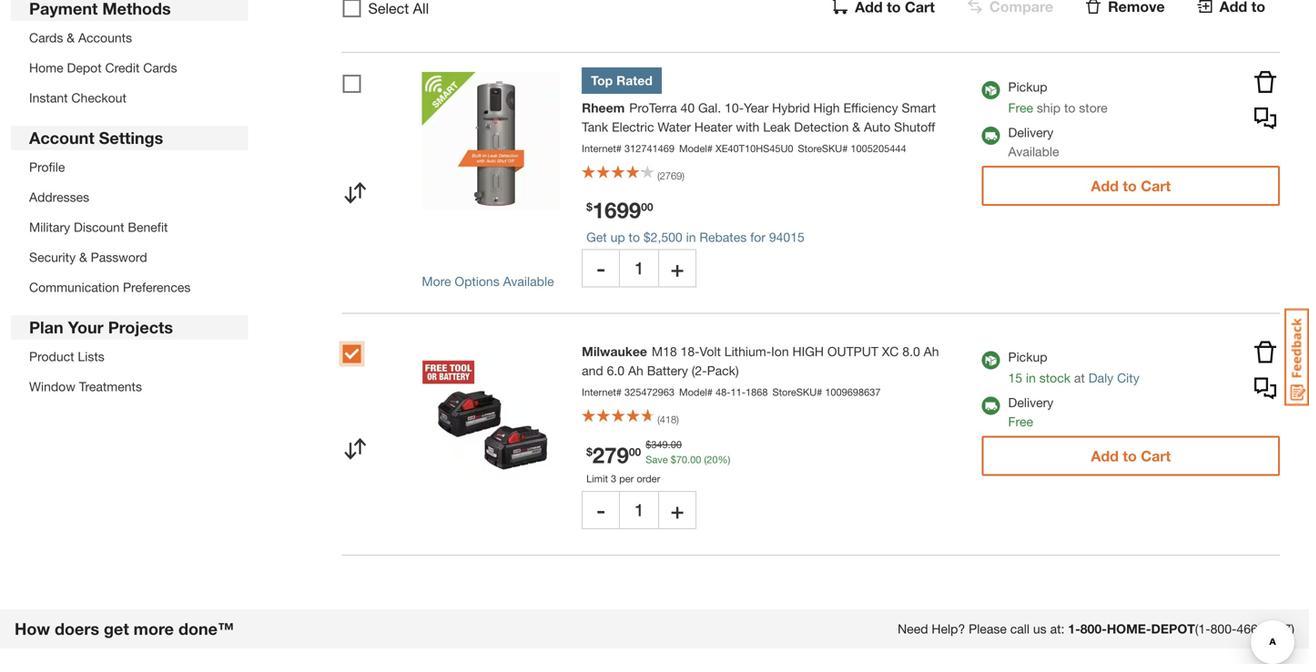 Task type: describe. For each thing, give the bounding box(es) containing it.
city
[[1118, 370, 1140, 385]]

stock
[[1040, 370, 1071, 385]]

1009698637
[[826, 386, 881, 398]]

& inside "proterra 40 gal. 10-year hybrid high efficiency smart tank electric water heater with leak detection & auto shutoff"
[[853, 119, 861, 134]]

cards & accounts
[[29, 30, 132, 45]]

20
[[707, 454, 718, 465]]

2 - from the top
[[597, 497, 606, 523]]

pickup for free
[[1009, 79, 1048, 94]]

account
[[29, 128, 94, 148]]

home depot credit cards link
[[29, 60, 177, 75]]

need help? please call us at: 1-800-home-depot (1-800-466-3337)
[[898, 621, 1295, 636]]

add to cart for pickup 15 in stock at daly city
[[1092, 447, 1172, 465]]

1 + from the top
[[671, 255, 684, 281]]

security & password
[[29, 250, 147, 265]]

accounts
[[78, 30, 132, 45]]

(2-
[[692, 363, 707, 378]]

$ up save
[[646, 439, 652, 450]]

delete item image
[[1255, 71, 1277, 93]]

security
[[29, 250, 76, 265]]

279
[[593, 442, 629, 468]]

) for ( 2769 )
[[683, 170, 685, 182]]

cart for pickup 15 in stock at daly city
[[1142, 447, 1172, 465]]

delivery available
[[1009, 125, 1060, 159]]

instant checkout
[[29, 90, 126, 105]]

top rated
[[591, 73, 653, 88]]

1005205444
[[851, 143, 907, 154]]

window treatments link
[[29, 379, 142, 394]]

product
[[29, 349, 74, 364]]

( for 2769
[[658, 170, 660, 182]]

communication preferences link
[[29, 280, 191, 295]]

treatments
[[79, 379, 142, 394]]

in inside pickup 15 in stock at daly city
[[1027, 370, 1037, 385]]

1868
[[746, 386, 768, 398]]

( for 418
[[658, 414, 660, 425]]

proterra 40 gal. 10-year hybrid high efficiency smart tank electric water heater with leak detection & auto shutoff image
[[422, 72, 560, 210]]

( 418 )
[[658, 414, 679, 425]]

home
[[29, 60, 63, 75]]

more
[[134, 619, 174, 639]]

hybrid
[[773, 100, 810, 115]]

save
[[646, 454, 668, 465]]

profile
[[29, 159, 65, 174]]

1 - from the top
[[597, 255, 606, 281]]

00 inside $ 1699 00
[[641, 200, 654, 213]]

add note image
[[1255, 107, 1277, 129]]

1 horizontal spatial cards
[[143, 60, 177, 75]]

2 800- from the left
[[1211, 621, 1237, 636]]

pickup for 15
[[1009, 349, 1048, 364]]

0 horizontal spatial in
[[686, 230, 696, 245]]

battery
[[647, 363, 689, 378]]

rebates
[[700, 230, 747, 245]]

more
[[422, 274, 451, 289]]

your
[[68, 317, 104, 337]]

year
[[744, 100, 769, 115]]

add to cart for pickup free ship to store
[[1092, 177, 1172, 194]]

312741469
[[625, 143, 675, 154]]

xe40t10hs45u0
[[716, 143, 794, 154]]

benefit
[[128, 220, 168, 235]]

add note image
[[1255, 378, 1277, 399]]

ship
[[1037, 100, 1061, 115]]

how doers get more done™
[[15, 619, 234, 639]]

1 vertical spatial available
[[503, 274, 554, 289]]

at:
[[1051, 621, 1065, 636]]

get
[[104, 619, 129, 639]]

for
[[751, 230, 766, 245]]

& for accounts
[[67, 30, 75, 45]]

order
[[637, 473, 661, 485]]

communication preferences
[[29, 280, 191, 295]]

delivery free
[[1009, 395, 1054, 429]]

add to cart button for pickup free ship to store
[[982, 166, 1281, 206]]

00 right 70
[[691, 454, 702, 465]]

6.0
[[607, 363, 625, 378]]

0 horizontal spatial .
[[668, 439, 671, 450]]

output
[[828, 344, 879, 359]]

add for delivery available
[[1092, 177, 1119, 194]]

depot
[[1152, 621, 1196, 636]]

11-
[[731, 386, 746, 398]]

instant
[[29, 90, 68, 105]]

shutoff
[[895, 119, 936, 134]]

projects
[[108, 317, 173, 337]]

get up to $2,500 in  rebates for 94015 button
[[587, 230, 805, 245]]

at
[[1075, 370, 1086, 385]]

store
[[1080, 100, 1108, 115]]

to inside the pickup free ship to store
[[1065, 100, 1076, 115]]

proterra
[[630, 100, 677, 115]]

instant checkout link
[[29, 90, 126, 105]]

product lists
[[29, 349, 105, 364]]

military discount benefit link
[[29, 220, 168, 235]]

10-
[[725, 100, 744, 115]]

delivery for in
[[1009, 395, 1054, 410]]

product lists link
[[29, 349, 105, 364]]

%)
[[718, 454, 731, 465]]

security & password link
[[29, 250, 147, 265]]

cart for pickup free ship to store
[[1142, 177, 1172, 194]]

daly city link
[[1089, 370, 1140, 385]]

gal.
[[699, 100, 722, 115]]

addresses
[[29, 189, 89, 205]]

up
[[611, 230, 626, 245]]

rheem
[[582, 100, 625, 115]]

& for password
[[79, 250, 87, 265]]

48-
[[716, 386, 731, 398]]

addresses link
[[29, 189, 89, 205]]

depot
[[67, 60, 102, 75]]

00 left save
[[629, 445, 641, 458]]

with
[[736, 119, 760, 134]]

smart
[[902, 100, 937, 115]]

1 horizontal spatial available
[[1009, 144, 1060, 159]]



Task type: locate. For each thing, give the bounding box(es) containing it.
1 vertical spatial pickup
[[1009, 349, 1048, 364]]

0 vertical spatial add to cart
[[1092, 177, 1172, 194]]

1 vertical spatial add to cart
[[1092, 447, 1172, 465]]

- down limit
[[597, 497, 606, 523]]

+ down 70
[[671, 497, 684, 523]]

1 vertical spatial add to cart button
[[982, 436, 1281, 476]]

window
[[29, 379, 75, 394]]

0 vertical spatial add
[[1092, 177, 1119, 194]]

1 horizontal spatial ah
[[924, 344, 940, 359]]

2 horizontal spatial &
[[853, 119, 861, 134]]

daly
[[1089, 370, 1114, 385]]

0 vertical spatial &
[[67, 30, 75, 45]]

add down the store
[[1092, 177, 1119, 194]]

ah right 8.0
[[924, 344, 940, 359]]

available right available shipping icon
[[1009, 144, 1060, 159]]

) for ( 418 )
[[677, 414, 679, 425]]

pickup up "ship"
[[1009, 79, 1048, 94]]

1 800- from the left
[[1081, 621, 1108, 636]]

and
[[582, 363, 604, 378]]

detection
[[795, 119, 849, 134]]

free for delivery free
[[1009, 414, 1034, 429]]

1 vertical spatial cards
[[143, 60, 177, 75]]

internet# down and
[[582, 386, 622, 398]]

1 horizontal spatial in
[[1027, 370, 1037, 385]]

$ inside $ 1699 00
[[587, 200, 593, 213]]

-
[[597, 255, 606, 281], [597, 497, 606, 523]]

add for delivery free
[[1092, 447, 1119, 465]]

2 add to cart from the top
[[1092, 447, 1172, 465]]

limit
[[587, 473, 608, 485]]

+ button for 2nd '-' 'button'
[[659, 491, 697, 529]]

cards up home
[[29, 30, 63, 45]]

1 vertical spatial add
[[1092, 447, 1119, 465]]

pickup inside pickup 15 in stock at daly city
[[1009, 349, 1048, 364]]

- button down get
[[582, 249, 620, 287]]

0 vertical spatial +
[[671, 255, 684, 281]]

free inside delivery free
[[1009, 414, 1034, 429]]

+ button down order
[[659, 491, 697, 529]]

1 add from the top
[[1092, 177, 1119, 194]]

0 vertical spatial cart
[[1142, 177, 1172, 194]]

2 delivery from the top
[[1009, 395, 1054, 410]]

get up to $2,500 in  rebates for 94015
[[587, 230, 805, 245]]

800- right at:
[[1081, 621, 1108, 636]]

0 horizontal spatial cards
[[29, 30, 63, 45]]

more options available
[[422, 274, 554, 289]]

available shipping image
[[982, 397, 1001, 415]]

delivery
[[1009, 125, 1054, 140], [1009, 395, 1054, 410]]

0 vertical spatial in
[[686, 230, 696, 245]]

free for pickup free ship to store
[[1009, 100, 1034, 115]]

to
[[1065, 100, 1076, 115], [1124, 177, 1138, 194], [629, 230, 640, 245], [1124, 447, 1138, 465]]

credit
[[105, 60, 140, 75]]

model# for model# xe40t10hs45u0
[[680, 143, 713, 154]]

0 vertical spatial )
[[683, 170, 685, 182]]

1 vertical spatial in
[[1027, 370, 1037, 385]]

0 vertical spatial (
[[658, 170, 660, 182]]

1 vertical spatial delivery
[[1009, 395, 1054, 410]]

1 delivery from the top
[[1009, 125, 1054, 140]]

1 horizontal spatial &
[[79, 250, 87, 265]]

ah right 6.0
[[629, 363, 644, 378]]

available for pickup image
[[982, 351, 1001, 369]]

internet#
[[582, 143, 622, 154], [582, 386, 622, 398]]

- button down limit
[[582, 491, 620, 529]]

delivery for ship
[[1009, 125, 1054, 140]]

add to cart button down the store
[[982, 166, 1281, 206]]

1 vertical spatial .
[[688, 454, 691, 465]]

2 pickup from the top
[[1009, 349, 1048, 364]]

top
[[591, 73, 613, 88]]

0 horizontal spatial ah
[[629, 363, 644, 378]]

model# down (2-
[[680, 386, 713, 398]]

0 vertical spatial model#
[[680, 143, 713, 154]]

)
[[683, 170, 685, 182], [677, 414, 679, 425]]

model# down heater
[[680, 143, 713, 154]]

2 cart from the top
[[1142, 447, 1172, 465]]

1 horizontal spatial 800-
[[1211, 621, 1237, 636]]

need
[[898, 621, 929, 636]]

in right $2,500
[[686, 230, 696, 245]]

free right available shipping image
[[1009, 414, 1034, 429]]

- down get
[[597, 255, 606, 281]]

800- right depot
[[1211, 621, 1237, 636]]

& right security
[[79, 250, 87, 265]]

free inside the pickup free ship to store
[[1009, 100, 1034, 115]]

1 + button from the top
[[659, 249, 697, 287]]

2 free from the top
[[1009, 414, 1034, 429]]

$ right save
[[671, 454, 677, 465]]

1 vertical spatial +
[[671, 497, 684, 523]]

1 vertical spatial -
[[597, 497, 606, 523]]

pickup
[[1009, 79, 1048, 94], [1009, 349, 1048, 364]]

00 up 70
[[671, 439, 682, 450]]

storesku# down detection
[[798, 143, 848, 154]]

xc
[[882, 344, 899, 359]]

8.0
[[903, 344, 921, 359]]

+ button for first '-' 'button' from the top
[[659, 249, 697, 287]]

( up '349'
[[658, 414, 660, 425]]

0 vertical spatial available
[[1009, 144, 1060, 159]]

) up 70
[[677, 414, 679, 425]]

& left the auto
[[853, 119, 861, 134]]

$ up get
[[587, 200, 593, 213]]

storesku# right 1868
[[773, 386, 823, 398]]

add to cart down the store
[[1092, 177, 1172, 194]]

1 vertical spatial + button
[[659, 491, 697, 529]]

1 vertical spatial (
[[658, 414, 660, 425]]

2 vertical spatial &
[[79, 250, 87, 265]]

volt
[[700, 344, 721, 359]]

auto
[[864, 119, 891, 134]]

. down ( 418 )
[[668, 439, 671, 450]]

0 vertical spatial add to cart button
[[982, 166, 1281, 206]]

+ down $2,500
[[671, 255, 684, 281]]

40
[[681, 100, 695, 115]]

done™
[[179, 619, 234, 639]]

1 horizontal spatial )
[[683, 170, 685, 182]]

1 vertical spatial internet#
[[582, 386, 622, 398]]

& up the "depot"
[[67, 30, 75, 45]]

1-
[[1069, 621, 1081, 636]]

349
[[652, 439, 668, 450]]

None field
[[620, 249, 659, 287], [620, 491, 659, 529], [620, 249, 659, 287], [620, 491, 659, 529]]

1 vertical spatial )
[[677, 414, 679, 425]]

delivery down "ship"
[[1009, 125, 1054, 140]]

delivery down 15
[[1009, 395, 1054, 410]]

electric
[[612, 119, 654, 134]]

pickup 15 in stock at daly city
[[1009, 349, 1140, 385]]

2 - button from the top
[[582, 491, 620, 529]]

in
[[686, 230, 696, 245], [1027, 370, 1037, 385]]

internet# 312741469 model# xe40t10hs45u0 storesku# 1005205444
[[582, 143, 907, 154]]

pickup up 15
[[1009, 349, 1048, 364]]

pickup inside the pickup free ship to store
[[1009, 79, 1048, 94]]

00
[[641, 200, 654, 213], [671, 439, 682, 450], [629, 445, 641, 458], [691, 454, 702, 465]]

2769
[[660, 170, 683, 182]]

call
[[1011, 621, 1030, 636]]

delivery inside delivery available
[[1009, 125, 1054, 140]]

1 horizontal spatial .
[[688, 454, 691, 465]]

please
[[969, 621, 1007, 636]]

( inside $ 279 00 $ 349 . 00 save $ 70 . 00 ( 20 %) limit 3 per order
[[705, 454, 707, 465]]

( left %) at the bottom of the page
[[705, 454, 707, 465]]

2 internet# from the top
[[582, 386, 622, 398]]

per
[[620, 473, 634, 485]]

m18
[[652, 344, 677, 359]]

free left "ship"
[[1009, 100, 1034, 115]]

internet# 325472963 model# 48-11-1868 storesku# 1009698637
[[582, 386, 881, 398]]

2 + from the top
[[671, 497, 684, 523]]

add to cart down the city
[[1092, 447, 1172, 465]]

(1-
[[1196, 621, 1211, 636]]

password
[[91, 250, 147, 265]]

available right options
[[503, 274, 554, 289]]

get
[[587, 230, 607, 245]]

2 add to cart button from the top
[[982, 436, 1281, 476]]

1 internet# from the top
[[582, 143, 622, 154]]

leak
[[764, 119, 791, 134]]

2 add from the top
[[1092, 447, 1119, 465]]

high
[[814, 100, 840, 115]]

0 vertical spatial delivery
[[1009, 125, 1054, 140]]

2 + button from the top
[[659, 491, 697, 529]]

1 add to cart button from the top
[[982, 166, 1281, 206]]

lithium-
[[725, 344, 772, 359]]

0 vertical spatial + button
[[659, 249, 697, 287]]

0 vertical spatial storesku#
[[798, 143, 848, 154]]

add to cart button
[[982, 166, 1281, 206], [982, 436, 1281, 476]]

418
[[660, 414, 677, 425]]

model# for model# 48-11-1868
[[680, 386, 713, 398]]

00 up $2,500
[[641, 200, 654, 213]]

settings
[[99, 128, 163, 148]]

0 vertical spatial cards
[[29, 30, 63, 45]]

$ 1699 00
[[587, 197, 654, 223]]

325472963
[[625, 386, 675, 398]]

0 vertical spatial ah
[[924, 344, 940, 359]]

94015
[[770, 230, 805, 245]]

feedback link image
[[1285, 308, 1310, 406]]

water
[[658, 119, 691, 134]]

0 vertical spatial - button
[[582, 249, 620, 287]]

. left 20
[[688, 454, 691, 465]]

add to cart button for pickup 15 in stock at daly city
[[982, 436, 1281, 476]]

1 model# from the top
[[680, 143, 713, 154]]

1 vertical spatial free
[[1009, 414, 1034, 429]]

add down daly
[[1092, 447, 1119, 465]]

( down 312741469
[[658, 170, 660, 182]]

0 vertical spatial free
[[1009, 100, 1034, 115]]

1 cart from the top
[[1142, 177, 1172, 194]]

pack)
[[707, 363, 739, 378]]

checkout
[[71, 90, 126, 105]]

1 vertical spatial ah
[[629, 363, 644, 378]]

0 vertical spatial -
[[597, 255, 606, 281]]

2 vertical spatial (
[[705, 454, 707, 465]]

1 add to cart from the top
[[1092, 177, 1172, 194]]

1 vertical spatial &
[[853, 119, 861, 134]]

1 - button from the top
[[582, 249, 620, 287]]

help?
[[932, 621, 966, 636]]

available for pickup image
[[982, 81, 1001, 99]]

0 horizontal spatial &
[[67, 30, 75, 45]]

free
[[1009, 100, 1034, 115], [1009, 414, 1034, 429]]

1 pickup from the top
[[1009, 79, 1048, 94]]

cards right credit
[[143, 60, 177, 75]]

2 model# from the top
[[680, 386, 713, 398]]

delete item image
[[1255, 341, 1277, 363]]

preferences
[[123, 280, 191, 295]]

cards & accounts link
[[29, 30, 132, 45]]

available shipping image
[[982, 127, 1001, 145]]

m18 18-volt lithium-ion high output xc 8.0 ah and 6.0 ah battery (2-pack) image
[[422, 342, 560, 480]]

0 vertical spatial pickup
[[1009, 79, 1048, 94]]

military
[[29, 220, 70, 235]]

0 horizontal spatial 800-
[[1081, 621, 1108, 636]]

cards
[[29, 30, 63, 45], [143, 60, 177, 75]]

lists
[[78, 349, 105, 364]]

1 free from the top
[[1009, 100, 1034, 115]]

efficiency
[[844, 100, 899, 115]]

+ button down $2,500
[[659, 249, 697, 287]]

military discount benefit
[[29, 220, 168, 235]]

( 2769 )
[[658, 170, 685, 182]]

$ up limit
[[587, 445, 593, 458]]

) down 'water'
[[683, 170, 685, 182]]

options
[[455, 274, 500, 289]]

add to cart button down the city
[[982, 436, 1281, 476]]

account settings
[[29, 128, 163, 148]]

cart
[[1142, 177, 1172, 194], [1142, 447, 1172, 465]]

m18 18-volt lithium-ion high output xc 8.0 ah and 6.0 ah battery (2-pack)
[[582, 344, 940, 378]]

internet# down tank
[[582, 143, 622, 154]]

doers
[[55, 619, 99, 639]]

70
[[677, 454, 688, 465]]

0 vertical spatial internet#
[[582, 143, 622, 154]]

18-
[[681, 344, 700, 359]]

1699
[[593, 197, 641, 223]]

0 vertical spatial .
[[668, 439, 671, 450]]

3
[[611, 473, 617, 485]]

in right 15
[[1027, 370, 1037, 385]]

discount
[[74, 220, 124, 235]]

internet# for internet# 325472963
[[582, 386, 622, 398]]

1 vertical spatial cart
[[1142, 447, 1172, 465]]

how
[[15, 619, 50, 639]]

1 vertical spatial - button
[[582, 491, 620, 529]]

plan
[[29, 317, 63, 337]]

milwaukee
[[582, 344, 648, 359]]

high
[[793, 344, 824, 359]]

0 horizontal spatial )
[[677, 414, 679, 425]]

.
[[668, 439, 671, 450], [688, 454, 691, 465]]

0 horizontal spatial available
[[503, 274, 554, 289]]

1 vertical spatial model#
[[680, 386, 713, 398]]

1 vertical spatial storesku#
[[773, 386, 823, 398]]

internet# for internet# 312741469
[[582, 143, 622, 154]]



Task type: vqa. For each thing, say whether or not it's contained in the screenshot.
Delivery
yes



